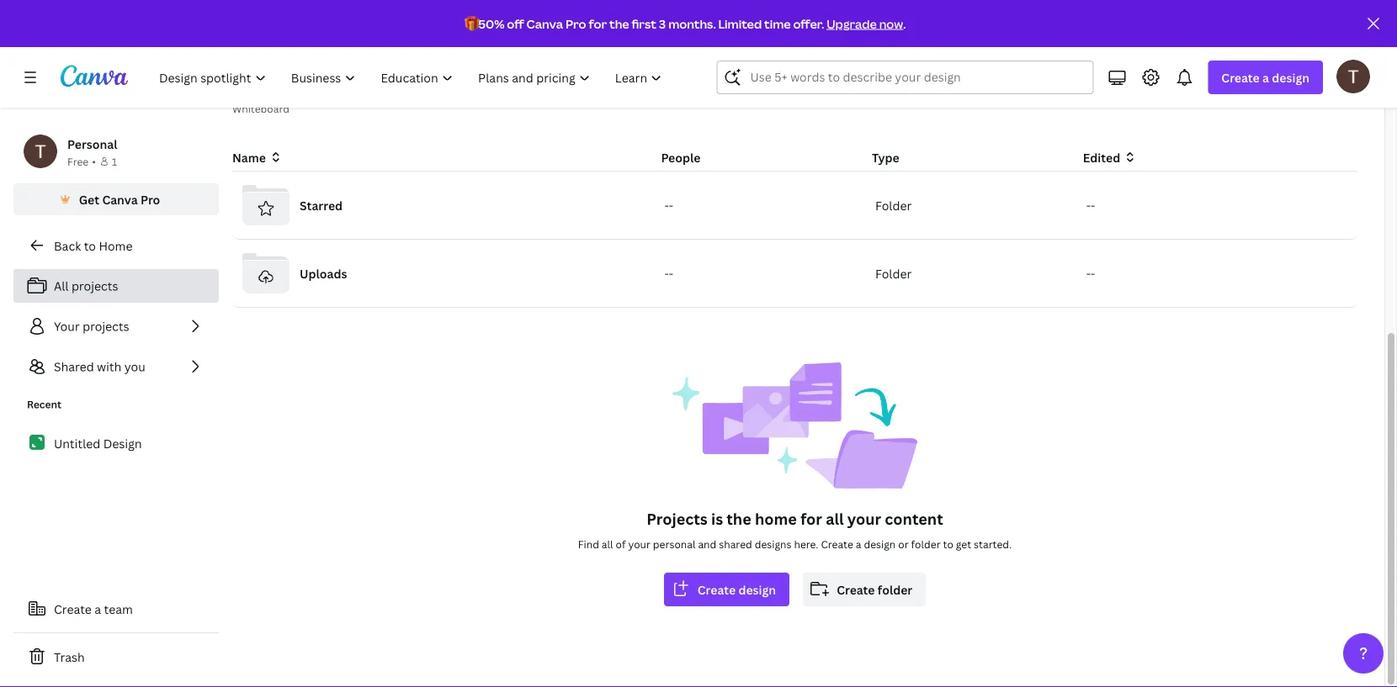 Task type: describe. For each thing, give the bounding box(es) containing it.
trash link
[[13, 641, 219, 674]]

3
[[659, 16, 666, 32]]

shared
[[54, 359, 94, 375]]

design inside projects is the home for all your content find all of your personal and shared designs here. create a design or folder to get started.
[[864, 538, 896, 552]]

create for create folder
[[837, 582, 875, 598]]

pro inside button
[[141, 192, 160, 208]]

create a team
[[54, 602, 133, 618]]

whiteboard button
[[232, 0, 387, 117]]

to inside projects is the home for all your content find all of your personal and shared designs here. create a design or folder to get started.
[[944, 538, 954, 552]]

canva inside button
[[102, 192, 138, 208]]

design inside dropdown button
[[1273, 69, 1310, 85]]

back to home
[[54, 238, 133, 254]]

1 horizontal spatial pro
[[566, 16, 586, 32]]

0 vertical spatial your
[[848, 509, 882, 530]]

time
[[765, 16, 791, 32]]

for inside projects is the home for all your content find all of your personal and shared designs here. create a design or folder to get started.
[[801, 509, 823, 530]]

started.
[[974, 538, 1012, 552]]

all projects
[[54, 278, 118, 294]]

top level navigation element
[[148, 61, 676, 94]]

create for create a team
[[54, 602, 92, 618]]

people
[[661, 149, 701, 165]]

months.
[[669, 16, 716, 32]]

folder inside 'button'
[[878, 582, 913, 598]]

name button
[[232, 148, 283, 167]]

uploads
[[300, 266, 347, 282]]

whiteboard
[[232, 101, 290, 115]]

all projects link
[[13, 269, 219, 303]]

list containing all projects
[[13, 269, 219, 384]]

untitled
[[54, 436, 100, 452]]

50%
[[479, 16, 505, 32]]

1
[[112, 155, 117, 168]]

a for design
[[1263, 69, 1270, 85]]

create folder button
[[803, 573, 926, 607]]

0 vertical spatial the
[[610, 16, 630, 32]]

create for create design
[[698, 582, 736, 598]]

create a team button
[[13, 593, 219, 626]]

0 vertical spatial all
[[826, 509, 844, 530]]

create folder
[[837, 582, 913, 598]]

offer.
[[794, 16, 825, 32]]

edited
[[1083, 149, 1121, 165]]

folder inside projects is the home for all your content find all of your personal and shared designs here. create a design or folder to get started.
[[912, 538, 941, 552]]

folder for starred
[[876, 197, 912, 213]]

your projects
[[54, 319, 129, 335]]

first
[[632, 16, 657, 32]]

or
[[899, 538, 909, 552]]

get canva pro
[[79, 192, 160, 208]]

find
[[578, 538, 599, 552]]

personal
[[653, 538, 696, 552]]

a for team
[[95, 602, 101, 618]]

free •
[[67, 155, 96, 168]]

here.
[[794, 538, 819, 552]]

folder for uploads
[[876, 266, 912, 282]]



Task type: locate. For each thing, give the bounding box(es) containing it.
folder down or
[[878, 582, 913, 598]]

the left the first
[[610, 16, 630, 32]]

🎁
[[464, 16, 476, 32]]

create a design
[[1222, 69, 1310, 85]]

1 vertical spatial for
[[801, 509, 823, 530]]

now
[[880, 16, 904, 32]]

a inside projects is the home for all your content find all of your personal and shared designs here. create a design or folder to get started.
[[856, 538, 862, 552]]

is
[[711, 509, 723, 530]]

pro
[[566, 16, 586, 32], [141, 192, 160, 208]]

Search search field
[[751, 61, 1060, 93]]

0 vertical spatial for
[[589, 16, 607, 32]]

create
[[1222, 69, 1260, 85], [821, 538, 854, 552], [698, 582, 736, 598], [837, 582, 875, 598], [54, 602, 92, 618]]

folder
[[912, 538, 941, 552], [878, 582, 913, 598]]

your left content
[[848, 509, 882, 530]]

create inside create a team button
[[54, 602, 92, 618]]

your
[[848, 509, 882, 530], [629, 538, 651, 552]]

0 vertical spatial folder
[[876, 197, 912, 213]]

0 horizontal spatial canva
[[102, 192, 138, 208]]

1 vertical spatial pro
[[141, 192, 160, 208]]

0 horizontal spatial design
[[739, 582, 776, 598]]

upgrade
[[827, 16, 877, 32]]

for left the first
[[589, 16, 607, 32]]

shared with you link
[[13, 350, 219, 384]]

for
[[589, 16, 607, 32], [801, 509, 823, 530]]

create design
[[698, 582, 776, 598]]

0 vertical spatial a
[[1263, 69, 1270, 85]]

0 horizontal spatial all
[[602, 538, 613, 552]]

0 vertical spatial projects
[[72, 278, 118, 294]]

your
[[54, 319, 80, 335]]

0 vertical spatial folder
[[912, 538, 941, 552]]

0 vertical spatial canva
[[527, 16, 563, 32]]

all
[[826, 509, 844, 530], [602, 538, 613, 552]]

type
[[872, 149, 900, 165]]

1 horizontal spatial for
[[801, 509, 823, 530]]

the inside projects is the home for all your content find all of your personal and shared designs here. create a design or folder to get started.
[[727, 509, 752, 530]]

projects for your projects
[[83, 319, 129, 335]]

design down designs
[[739, 582, 776, 598]]

0 vertical spatial pro
[[566, 16, 586, 32]]

with
[[97, 359, 122, 375]]

your projects link
[[13, 310, 219, 344]]

2 vertical spatial a
[[95, 602, 101, 618]]

1 folder from the top
[[876, 197, 912, 213]]

projects right all
[[72, 278, 118, 294]]

0 horizontal spatial pro
[[141, 192, 160, 208]]

get canva pro button
[[13, 184, 219, 216]]

terry turtle image
[[1337, 60, 1371, 93]]

0 horizontal spatial for
[[589, 16, 607, 32]]

all
[[54, 278, 69, 294]]

back to home link
[[13, 229, 219, 263]]

folder right or
[[912, 538, 941, 552]]

2 horizontal spatial a
[[1263, 69, 1270, 85]]

create a design button
[[1209, 61, 1324, 94]]

create for create a design
[[1222, 69, 1260, 85]]

1 vertical spatial folder
[[878, 582, 913, 598]]

1 horizontal spatial a
[[856, 538, 862, 552]]

get
[[956, 538, 972, 552]]

home
[[755, 509, 797, 530]]

projects is the home for all your content find all of your personal and shared designs here. create a design or folder to get started.
[[578, 509, 1012, 552]]

shared with you
[[54, 359, 145, 375]]

0 horizontal spatial the
[[610, 16, 630, 32]]

1 horizontal spatial the
[[727, 509, 752, 530]]

get
[[79, 192, 99, 208]]

trash
[[54, 650, 85, 666]]

untitled design link
[[13, 426, 219, 462]]

canva right "get"
[[102, 192, 138, 208]]

•
[[92, 155, 96, 168]]

0 horizontal spatial to
[[84, 238, 96, 254]]

projects
[[72, 278, 118, 294], [83, 319, 129, 335]]

1 vertical spatial all
[[602, 538, 613, 552]]

2 vertical spatial design
[[739, 582, 776, 598]]

-
[[665, 197, 669, 213], [669, 197, 674, 213], [1087, 197, 1091, 213], [1091, 197, 1096, 213], [665, 266, 669, 282], [669, 266, 674, 282], [1087, 266, 1091, 282], [1091, 266, 1096, 282]]

canva right off
[[527, 16, 563, 32]]

design
[[103, 436, 142, 452]]

1 vertical spatial to
[[944, 538, 954, 552]]

of
[[616, 538, 626, 552]]

1 vertical spatial folder
[[876, 266, 912, 282]]

designs
[[755, 538, 792, 552]]

create design button
[[664, 573, 790, 607]]

projects for all projects
[[72, 278, 118, 294]]

🎁 50% off canva pro for the first 3 months. limited time offer. upgrade now .
[[464, 16, 906, 32]]

untitled design
[[54, 436, 142, 452]]

your right of
[[629, 538, 651, 552]]

you
[[124, 359, 145, 375]]

projects right your
[[83, 319, 129, 335]]

projects
[[647, 509, 708, 530]]

the right is
[[727, 509, 752, 530]]

a inside create a team button
[[95, 602, 101, 618]]

2 folder from the top
[[876, 266, 912, 282]]

1 vertical spatial projects
[[83, 319, 129, 335]]

free
[[67, 155, 89, 168]]

design left or
[[864, 538, 896, 552]]

0 vertical spatial design
[[1273, 69, 1310, 85]]

0 vertical spatial to
[[84, 238, 96, 254]]

1 vertical spatial canva
[[102, 192, 138, 208]]

home
[[99, 238, 133, 254]]

create inside projects is the home for all your content find all of your personal and shared designs here. create a design or folder to get started.
[[821, 538, 854, 552]]

create inside create a design dropdown button
[[1222, 69, 1260, 85]]

create inside create design button
[[698, 582, 736, 598]]

create inside create folder 'button'
[[837, 582, 875, 598]]

folder
[[876, 197, 912, 213], [876, 266, 912, 282]]

list
[[13, 269, 219, 384]]

a inside create a design dropdown button
[[1263, 69, 1270, 85]]

0 horizontal spatial a
[[95, 602, 101, 618]]

recent
[[27, 398, 61, 412]]

1 vertical spatial a
[[856, 538, 862, 552]]

team
[[104, 602, 133, 618]]

for up here.
[[801, 509, 823, 530]]

design left the terry turtle icon
[[1273, 69, 1310, 85]]

starred
[[300, 197, 343, 213]]

1 vertical spatial the
[[727, 509, 752, 530]]

to left get
[[944, 538, 954, 552]]

1 horizontal spatial all
[[826, 509, 844, 530]]

canva
[[527, 16, 563, 32], [102, 192, 138, 208]]

1 horizontal spatial design
[[864, 538, 896, 552]]

limited
[[719, 16, 762, 32]]

name
[[232, 149, 266, 165]]

design inside button
[[739, 582, 776, 598]]

to inside "link"
[[84, 238, 96, 254]]

upgrade now button
[[827, 16, 904, 32]]

to right back
[[84, 238, 96, 254]]

back
[[54, 238, 81, 254]]

2 horizontal spatial design
[[1273, 69, 1310, 85]]

design
[[1273, 69, 1310, 85], [864, 538, 896, 552], [739, 582, 776, 598]]

pro right off
[[566, 16, 586, 32]]

and
[[698, 538, 717, 552]]

all right home
[[826, 509, 844, 530]]

1 horizontal spatial to
[[944, 538, 954, 552]]

edited button
[[1083, 148, 1281, 167]]

1 horizontal spatial canva
[[527, 16, 563, 32]]

pro up back to home "link"
[[141, 192, 160, 208]]

1 vertical spatial your
[[629, 538, 651, 552]]

1 vertical spatial design
[[864, 538, 896, 552]]

shared
[[719, 538, 753, 552]]

a
[[1263, 69, 1270, 85], [856, 538, 862, 552], [95, 602, 101, 618]]

content
[[885, 509, 944, 530]]

.
[[904, 16, 906, 32]]

the
[[610, 16, 630, 32], [727, 509, 752, 530]]

off
[[507, 16, 524, 32]]

personal
[[67, 136, 117, 152]]

1 horizontal spatial your
[[848, 509, 882, 530]]

None search field
[[717, 61, 1094, 94]]

all left of
[[602, 538, 613, 552]]

to
[[84, 238, 96, 254], [944, 538, 954, 552]]

0 horizontal spatial your
[[629, 538, 651, 552]]

--
[[665, 197, 674, 213], [1087, 197, 1096, 213], [665, 266, 674, 282], [1087, 266, 1096, 282]]



Task type: vqa. For each thing, say whether or not it's contained in the screenshot.
Education for Education
no



